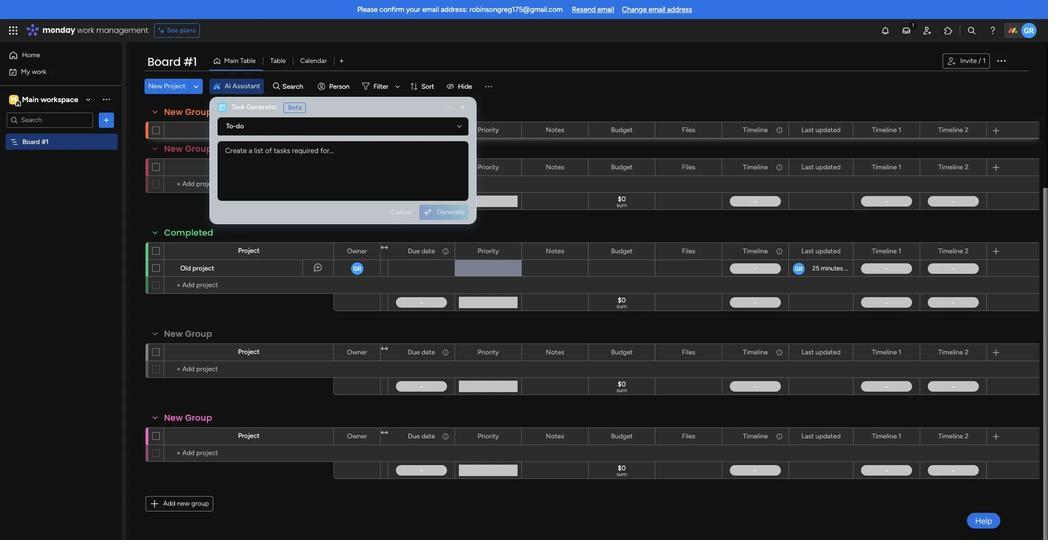 Task type: locate. For each thing, give the bounding box(es) containing it.
0 vertical spatial work
[[77, 25, 94, 36]]

files for budget
[[682, 126, 696, 134]]

email right resend
[[598, 5, 615, 14]]

work right my
[[32, 68, 46, 76]]

Due date field
[[406, 125, 438, 135], [406, 246, 438, 257], [406, 347, 438, 358], [406, 431, 438, 442]]

2 timeline 1 from the top
[[873, 163, 902, 171]]

work for monday
[[77, 25, 94, 36]]

board inside board #1 list box
[[22, 138, 40, 146]]

v2 expand column image down cancel button
[[381, 244, 388, 252]]

1 last updated from the top
[[802, 126, 841, 134]]

budget for third budget field from the bottom
[[611, 247, 633, 255]]

1 vertical spatial + add project text field
[[169, 364, 329, 375]]

1 new group field from the top
[[162, 106, 215, 118]]

3 2 from the top
[[965, 247, 969, 255]]

files
[[682, 126, 696, 134], [682, 163, 696, 171], [682, 247, 696, 255], [682, 348, 696, 356], [682, 432, 696, 440]]

work
[[77, 25, 94, 36], [32, 68, 46, 76]]

column information image
[[442, 126, 450, 134], [442, 248, 450, 255], [776, 349, 784, 356], [442, 433, 450, 440]]

menu image down hide popup button
[[446, 104, 454, 111]]

timeline
[[743, 126, 768, 134], [873, 126, 897, 134], [939, 126, 964, 134], [743, 163, 768, 171], [873, 163, 897, 171], [939, 163, 964, 171], [743, 247, 768, 255], [873, 247, 897, 255], [939, 247, 964, 255], [743, 348, 768, 356], [873, 348, 897, 356], [939, 348, 964, 356], [743, 432, 768, 440], [873, 432, 897, 440], [939, 432, 964, 440]]

1 horizontal spatial table
[[270, 57, 286, 65]]

1 group from the top
[[185, 106, 212, 118]]

5 last updated field from the top
[[800, 431, 844, 442]]

ai logo image
[[213, 83, 221, 90]]

invite / 1
[[961, 57, 986, 65]]

files field for timeline
[[680, 431, 698, 442]]

0 vertical spatial + add project text field
[[169, 280, 329, 291]]

v2 expand column image
[[381, 345, 388, 353], [381, 429, 388, 437]]

1 vertical spatial menu image
[[446, 104, 454, 111]]

due date
[[408, 126, 435, 134], [408, 247, 435, 255], [408, 348, 435, 356], [408, 432, 435, 440]]

3 owner from the top
[[347, 348, 367, 356]]

owner for 3rd the owner field from the bottom of the page
[[347, 247, 367, 255]]

board up new project
[[148, 54, 181, 70]]

help image
[[989, 26, 998, 35]]

see plans
[[167, 26, 196, 34]]

project for last updated
[[238, 247, 260, 255]]

0 vertical spatial new group field
[[162, 106, 215, 118]]

board #1 inside board #1 list box
[[22, 138, 49, 146]]

1 horizontal spatial board #1
[[148, 54, 197, 70]]

new group #1
[[164, 143, 225, 155]]

2
[[965, 126, 969, 134], [965, 163, 969, 171], [965, 247, 969, 255], [965, 348, 969, 356], [965, 432, 969, 440]]

main inside button
[[224, 57, 239, 65]]

0 horizontal spatial email
[[422, 5, 439, 14]]

2 date from the top
[[422, 247, 435, 255]]

please
[[358, 5, 378, 14]]

2 $0 sum from the top
[[617, 296, 628, 310]]

2 files field from the top
[[680, 162, 698, 173]]

0 vertical spatial main
[[224, 57, 239, 65]]

new inside button
[[148, 82, 162, 90]]

task generator image
[[218, 103, 227, 112]]

budget for 4th budget field from the bottom
[[611, 163, 633, 171]]

0 vertical spatial board #1
[[148, 54, 197, 70]]

files field for budget
[[680, 125, 698, 135]]

please confirm your email address: robinsongreg175@gmail.com
[[358, 5, 563, 14]]

1 vertical spatial new group field
[[162, 328, 215, 340]]

2 new group from the top
[[164, 328, 212, 340]]

budget
[[611, 126, 633, 134], [611, 163, 633, 171], [611, 247, 633, 255], [611, 348, 633, 356], [611, 432, 633, 440]]

help
[[976, 516, 993, 526]]

1 $0 sum from the top
[[617, 195, 628, 209]]

board inside board #1 field
[[148, 54, 181, 70]]

2 v2 expand column image from the top
[[381, 244, 388, 252]]

1 notes field from the top
[[544, 125, 567, 135]]

New Group field
[[162, 106, 215, 118], [162, 328, 215, 340], [162, 412, 215, 424]]

robinsongreg175@gmail.com
[[470, 5, 563, 14]]

2 last updated field from the top
[[800, 162, 844, 173]]

1 horizontal spatial main
[[224, 57, 239, 65]]

new project button
[[145, 79, 189, 94]]

3 due date from the top
[[408, 348, 435, 356]]

Create a list of tasks required for... text field
[[218, 141, 469, 201]]

budget for 4th budget field from the top
[[611, 348, 633, 356]]

2 group from the top
[[185, 143, 212, 155]]

main inside workspace selection element
[[22, 95, 39, 104]]

column information image for third due date field from the bottom of the page
[[442, 248, 450, 255]]

sum
[[617, 202, 628, 209], [617, 303, 628, 310], [617, 387, 628, 394], [617, 471, 628, 478]]

board
[[148, 54, 181, 70], [22, 138, 40, 146]]

email
[[422, 5, 439, 14], [598, 5, 615, 14], [649, 5, 666, 14]]

4 due from the top
[[408, 432, 420, 440]]

due date for first due date field from the bottom
[[408, 432, 435, 440]]

$0
[[618, 195, 626, 203], [618, 296, 626, 305], [618, 380, 626, 389], [618, 464, 626, 473]]

see
[[167, 26, 178, 34]]

group inside field
[[185, 143, 212, 155]]

updated for fourth last updated field from the bottom
[[816, 163, 841, 171]]

3 budget from the top
[[611, 247, 633, 255]]

2 + add project text field from the top
[[169, 364, 329, 375]]

last updated
[[802, 126, 841, 134], [802, 163, 841, 171], [802, 247, 841, 255], [802, 348, 841, 356], [802, 432, 841, 440]]

apps image
[[944, 26, 954, 35]]

hide button
[[443, 79, 478, 94]]

email right change
[[649, 5, 666, 14]]

board down search in workspace field at the left of the page
[[22, 138, 40, 146]]

0 vertical spatial v2 expand column image
[[381, 345, 388, 353]]

2 timeline 1 field from the top
[[870, 162, 904, 173]]

arrow down image
[[392, 81, 404, 92]]

1 last updated field from the top
[[800, 125, 844, 135]]

1 horizontal spatial menu image
[[484, 82, 493, 91]]

1 due date field from the top
[[406, 125, 438, 135]]

5 last from the top
[[802, 432, 814, 440]]

group
[[185, 106, 212, 118], [185, 143, 212, 155], [185, 328, 212, 340], [185, 412, 212, 424]]

add view image
[[340, 58, 344, 65]]

Board #1 field
[[145, 54, 199, 70]]

email for resend email
[[598, 5, 615, 14]]

workspace options image
[[102, 95, 111, 104]]

1 vertical spatial v2 expand column image
[[381, 429, 388, 437]]

board #1 up new project
[[148, 54, 197, 70]]

1 vertical spatial new group
[[164, 328, 212, 340]]

3 last updated from the top
[[802, 247, 841, 255]]

cancel
[[392, 208, 412, 216]]

option
[[0, 133, 122, 135]]

workspace image
[[9, 94, 19, 105]]

timeline 2
[[939, 126, 969, 134], [939, 163, 969, 171], [939, 247, 969, 255], [939, 348, 969, 356], [939, 432, 969, 440]]

Budget field
[[609, 125, 636, 135], [609, 162, 636, 173], [609, 246, 636, 257], [609, 347, 636, 358], [609, 431, 636, 442]]

ai
[[225, 82, 231, 90]]

my work button
[[6, 64, 103, 79]]

add
[[163, 500, 176, 508]]

do
[[236, 122, 244, 130]]

monday work management
[[42, 25, 148, 36]]

1 horizontal spatial board
[[148, 54, 181, 70]]

help button
[[968, 513, 1001, 529]]

2 due from the top
[[408, 247, 420, 255]]

email for change email address
[[649, 5, 666, 14]]

task
[[232, 103, 245, 111]]

board #1 down search in workspace field at the left of the page
[[22, 138, 49, 146]]

generator
[[247, 103, 278, 111]]

sort
[[422, 82, 434, 90]]

1 email from the left
[[422, 5, 439, 14]]

1 vertical spatial work
[[32, 68, 46, 76]]

new
[[148, 82, 162, 90], [164, 106, 183, 118], [164, 143, 183, 155], [164, 328, 183, 340], [164, 412, 183, 424]]

table button
[[263, 53, 293, 69]]

1 budget field from the top
[[609, 125, 636, 135]]

confirm
[[380, 5, 405, 14]]

1 due date from the top
[[408, 126, 435, 134]]

$0 sum
[[617, 195, 628, 209], [617, 296, 628, 310], [617, 380, 628, 394], [617, 464, 628, 478]]

1 vertical spatial v2 expand column image
[[381, 244, 388, 252]]

4 budget from the top
[[611, 348, 633, 356]]

5 updated from the top
[[816, 432, 841, 440]]

4 owner from the top
[[347, 432, 367, 440]]

0 horizontal spatial menu image
[[446, 104, 454, 111]]

1 vertical spatial board #1
[[22, 138, 49, 146]]

4 date from the top
[[422, 432, 435, 440]]

add new group button
[[146, 496, 213, 512]]

search everything image
[[968, 26, 977, 35]]

due
[[408, 126, 420, 134], [408, 247, 420, 255], [408, 348, 420, 356], [408, 432, 420, 440]]

3 due from the top
[[408, 348, 420, 356]]

group for budget
[[185, 143, 212, 155]]

project
[[193, 264, 214, 273]]

1 horizontal spatial email
[[598, 5, 615, 14]]

0 horizontal spatial board
[[22, 138, 40, 146]]

#1
[[184, 54, 197, 70], [42, 138, 49, 146], [215, 143, 225, 155]]

new project
[[148, 82, 186, 90]]

date
[[422, 126, 435, 134], [422, 247, 435, 255], [422, 348, 435, 356], [422, 432, 435, 440]]

v2 expand column image
[[381, 123, 388, 131], [381, 244, 388, 252]]

3 email from the left
[[649, 5, 666, 14]]

1 vertical spatial options image
[[102, 115, 111, 125]]

3 sum from the top
[[617, 387, 628, 394]]

3 group from the top
[[185, 328, 212, 340]]

home button
[[6, 48, 103, 63]]

New Group #1 field
[[162, 143, 228, 155]]

group
[[191, 500, 209, 508]]

1 image
[[909, 20, 918, 30]]

2 due date from the top
[[408, 247, 435, 255]]

5 budget from the top
[[611, 432, 633, 440]]

filter button
[[358, 79, 404, 94]]

2 vertical spatial new group field
[[162, 412, 215, 424]]

2 new group field from the top
[[162, 328, 215, 340]]

5 notes field from the top
[[544, 431, 567, 442]]

1 horizontal spatial options image
[[996, 55, 1008, 66]]

2 timeline 2 from the top
[[939, 163, 969, 171]]

new for priority
[[164, 328, 183, 340]]

2 horizontal spatial #1
[[215, 143, 225, 155]]

due for fourth due date field from the bottom
[[408, 126, 420, 134]]

2 vertical spatial new group
[[164, 412, 212, 424]]

main up ai
[[224, 57, 239, 65]]

1 date from the top
[[422, 126, 435, 134]]

Timeline 1 field
[[870, 125, 904, 135], [870, 162, 904, 173], [870, 246, 904, 257], [870, 347, 904, 358], [870, 431, 904, 442]]

2 budget from the top
[[611, 163, 633, 171]]

work for my
[[32, 68, 46, 76]]

0 horizontal spatial main
[[22, 95, 39, 104]]

4 group from the top
[[185, 412, 212, 424]]

main
[[224, 57, 239, 65], [22, 95, 39, 104]]

Notes field
[[544, 125, 567, 135], [544, 162, 567, 173], [544, 246, 567, 257], [544, 347, 567, 358], [544, 431, 567, 442]]

5 timeline field from the top
[[741, 431, 771, 442]]

1 owner field from the top
[[345, 125, 370, 135]]

5 files from the top
[[682, 432, 696, 440]]

last
[[802, 126, 814, 134], [802, 163, 814, 171], [802, 247, 814, 255], [802, 348, 814, 356], [802, 432, 814, 440]]

Owner field
[[345, 125, 370, 135], [345, 246, 370, 257], [345, 347, 370, 358], [345, 431, 370, 442]]

group for priority
[[185, 328, 212, 340]]

Last updated field
[[800, 125, 844, 135], [800, 162, 844, 173], [800, 246, 844, 257], [800, 347, 844, 358], [800, 431, 844, 442]]

new for due date
[[164, 412, 183, 424]]

2 budget field from the top
[[609, 162, 636, 173]]

updated for fourth last updated field
[[816, 348, 841, 356]]

table inside button
[[270, 57, 286, 65]]

old
[[180, 264, 191, 273]]

priority
[[478, 126, 499, 134], [478, 163, 499, 171], [478, 247, 499, 255], [478, 348, 499, 356], [478, 432, 499, 440]]

menu image
[[484, 82, 493, 91], [446, 104, 454, 111]]

1 horizontal spatial #1
[[184, 54, 197, 70]]

2 table from the left
[[270, 57, 286, 65]]

0 vertical spatial menu image
[[484, 82, 493, 91]]

old project
[[180, 264, 214, 273]]

25
[[813, 265, 820, 272]]

4 files from the top
[[682, 348, 696, 356]]

4 due date from the top
[[408, 432, 435, 440]]

due date for fourth due date field from the bottom
[[408, 126, 435, 134]]

work inside button
[[32, 68, 46, 76]]

task generator
[[232, 103, 278, 111]]

3 timeline 2 from the top
[[939, 247, 969, 255]]

+ Add project text field
[[169, 280, 329, 291], [169, 364, 329, 375]]

notes
[[546, 126, 565, 134], [546, 163, 565, 171], [546, 247, 565, 255], [546, 348, 565, 356], [546, 432, 565, 440]]

options image down workspace options image
[[102, 115, 111, 125]]

menu image right 'hide'
[[484, 82, 493, 91]]

new inside field
[[164, 143, 183, 155]]

change email address link
[[622, 5, 693, 14]]

date for 2nd due date field from the bottom of the page
[[422, 348, 435, 356]]

main for main workspace
[[22, 95, 39, 104]]

updated for third last updated field from the bottom
[[816, 247, 841, 255]]

5 timeline 2 field from the top
[[936, 431, 972, 442]]

Files field
[[680, 125, 698, 135], [680, 162, 698, 173], [680, 246, 698, 257], [680, 347, 698, 358], [680, 431, 698, 442]]

0 horizontal spatial #1
[[42, 138, 49, 146]]

0 vertical spatial v2 expand column image
[[381, 123, 388, 131]]

Timeline field
[[741, 125, 771, 135], [741, 162, 771, 173], [741, 246, 771, 257], [741, 347, 771, 358], [741, 431, 771, 442]]

filter
[[374, 82, 389, 90]]

options image
[[996, 55, 1008, 66], [102, 115, 111, 125]]

change email address
[[622, 5, 693, 14]]

table up assistant at top left
[[240, 57, 256, 65]]

table
[[240, 57, 256, 65], [270, 57, 286, 65]]

0 horizontal spatial table
[[240, 57, 256, 65]]

main right workspace image
[[22, 95, 39, 104]]

v2 expand column image down filter
[[381, 123, 388, 131]]

column information image
[[776, 126, 784, 134], [776, 164, 784, 171], [776, 248, 784, 255], [442, 349, 450, 356], [776, 433, 784, 440]]

1 vertical spatial board
[[22, 138, 40, 146]]

timeline 1
[[873, 126, 902, 134], [873, 163, 902, 171], [873, 247, 902, 255], [873, 348, 902, 356], [873, 432, 902, 440]]

0 vertical spatial new group
[[164, 106, 212, 118]]

board #1
[[148, 54, 197, 70], [22, 138, 49, 146]]

4 last from the top
[[802, 348, 814, 356]]

new group
[[164, 106, 212, 118], [164, 328, 212, 340], [164, 412, 212, 424]]

#1 inside field
[[215, 143, 225, 155]]

1 last from the top
[[802, 126, 814, 134]]

options image right /
[[996, 55, 1008, 66]]

to-do
[[226, 122, 244, 130]]

2 2 from the top
[[965, 163, 969, 171]]

1 priority field from the top
[[476, 125, 502, 135]]

1 horizontal spatial work
[[77, 25, 94, 36]]

due for 2nd due date field from the bottom of the page
[[408, 348, 420, 356]]

5 timeline 1 from the top
[[873, 432, 902, 440]]

1 vertical spatial main
[[22, 95, 39, 104]]

1 v2 expand column image from the top
[[381, 345, 388, 353]]

Timeline 2 field
[[936, 125, 972, 135], [936, 162, 972, 173], [936, 246, 972, 257], [936, 347, 972, 358], [936, 431, 972, 442]]

2 horizontal spatial email
[[649, 5, 666, 14]]

due for first due date field from the bottom
[[408, 432, 420, 440]]

0 vertical spatial board
[[148, 54, 181, 70]]

1
[[983, 57, 986, 65], [899, 126, 902, 134], [899, 163, 902, 171], [899, 247, 902, 255], [899, 348, 902, 356], [899, 432, 902, 440]]

see plans button
[[154, 23, 200, 38]]

change
[[622, 5, 647, 14]]

updated
[[816, 126, 841, 134], [816, 163, 841, 171], [816, 247, 841, 255], [816, 348, 841, 356], [816, 432, 841, 440]]

2 updated from the top
[[816, 163, 841, 171]]

2 email from the left
[[598, 5, 615, 14]]

3 timeline 2 field from the top
[[936, 246, 972, 257]]

0 horizontal spatial work
[[32, 68, 46, 76]]

hide
[[458, 82, 472, 90]]

Priority field
[[476, 125, 502, 135], [476, 162, 502, 173], [476, 246, 502, 257], [476, 347, 502, 358], [476, 431, 502, 442]]

1 table from the left
[[240, 57, 256, 65]]

invite
[[961, 57, 978, 65]]

4 files field from the top
[[680, 347, 698, 358]]

table up v2 search icon
[[270, 57, 286, 65]]

work right monday
[[77, 25, 94, 36]]

files field for last updated
[[680, 162, 698, 173]]

3 date from the top
[[422, 348, 435, 356]]

0 horizontal spatial board #1
[[22, 138, 49, 146]]

ai assistant
[[225, 82, 260, 90]]

5 timeline 1 field from the top
[[870, 431, 904, 442]]

email right your
[[422, 5, 439, 14]]



Task type: describe. For each thing, give the bounding box(es) containing it.
/
[[979, 57, 982, 65]]

2 last from the top
[[802, 163, 814, 171]]

budget for fifth budget field from the top
[[611, 432, 633, 440]]

4 owner field from the top
[[345, 431, 370, 442]]

assistant
[[233, 82, 260, 90]]

owner for 4th the owner field from the bottom of the page
[[347, 126, 367, 134]]

2 owner field from the top
[[345, 246, 370, 257]]

4 priority from the top
[[478, 348, 499, 356]]

0 horizontal spatial options image
[[102, 115, 111, 125]]

management
[[96, 25, 148, 36]]

resend
[[572, 5, 596, 14]]

completed
[[164, 227, 213, 239]]

date for first due date field from the bottom
[[422, 432, 435, 440]]

group for notes
[[185, 106, 212, 118]]

project for priority
[[238, 432, 260, 440]]

4 priority field from the top
[[476, 347, 502, 358]]

2 sum from the top
[[617, 303, 628, 310]]

monday
[[42, 25, 75, 36]]

1 v2 expand column image from the top
[[381, 123, 388, 131]]

owner for second the owner field from the bottom
[[347, 348, 367, 356]]

3 timeline 1 field from the top
[[870, 246, 904, 257]]

3 new group from the top
[[164, 412, 212, 424]]

5 budget field from the top
[[609, 431, 636, 442]]

4 timeline field from the top
[[741, 347, 771, 358]]

new group field for due date
[[162, 106, 215, 118]]

add new group
[[163, 500, 209, 508]]

1 sum from the top
[[617, 202, 628, 209]]

+ Add project text field
[[169, 448, 329, 459]]

1 timeline 1 from the top
[[873, 126, 902, 134]]

4 $0 sum from the top
[[617, 464, 628, 478]]

project inside button
[[164, 82, 186, 90]]

address
[[668, 5, 693, 14]]

column information image for first due date field from the bottom
[[442, 433, 450, 440]]

cancel button
[[388, 205, 416, 220]]

0 vertical spatial options image
[[996, 55, 1008, 66]]

resend email link
[[572, 5, 615, 14]]

3 files field from the top
[[680, 246, 698, 257]]

board #1 inside board #1 field
[[148, 54, 197, 70]]

3 $0 sum from the top
[[617, 380, 628, 394]]

1 timeline 1 field from the top
[[870, 125, 904, 135]]

ai assistant button
[[210, 79, 264, 94]]

1 priority from the top
[[478, 126, 499, 134]]

25 minutes ago
[[813, 265, 855, 272]]

notifications image
[[881, 26, 891, 35]]

5 last updated from the top
[[802, 432, 841, 440]]

2 due date field from the top
[[406, 246, 438, 257]]

project for timeline
[[238, 126, 260, 134]]

angle down image
[[194, 83, 199, 90]]

Search field
[[280, 80, 309, 93]]

workspace selection element
[[9, 94, 80, 106]]

4 last updated field from the top
[[800, 347, 844, 358]]

3 $0 from the top
[[618, 380, 626, 389]]

4 sum from the top
[[617, 471, 628, 478]]

4 last updated from the top
[[802, 348, 841, 356]]

date for third due date field from the bottom of the page
[[422, 247, 435, 255]]

Search in workspace field
[[20, 115, 80, 126]]

4 timeline 2 from the top
[[939, 348, 969, 356]]

m
[[11, 95, 17, 103]]

greg robinson image
[[1022, 23, 1037, 38]]

#1 inside list box
[[42, 138, 49, 146]]

plans
[[180, 26, 196, 34]]

board #1 list box
[[0, 132, 122, 279]]

beta
[[288, 103, 302, 111]]

3 timeline 1 from the top
[[873, 247, 902, 255]]

4 2 from the top
[[965, 348, 969, 356]]

5 priority from the top
[[478, 432, 499, 440]]

3 budget field from the top
[[609, 246, 636, 257]]

my
[[21, 68, 30, 76]]

calendar button
[[293, 53, 334, 69]]

to-
[[226, 122, 236, 130]]

3 priority field from the top
[[476, 246, 502, 257]]

2 timeline 2 field from the top
[[936, 162, 972, 173]]

5 priority field from the top
[[476, 431, 502, 442]]

due for third due date field from the bottom of the page
[[408, 247, 420, 255]]

your
[[406, 5, 421, 14]]

main table button
[[209, 53, 263, 69]]

2 v2 expand column image from the top
[[381, 429, 388, 437]]

sort button
[[406, 79, 440, 94]]

3 files from the top
[[682, 247, 696, 255]]

inbox image
[[902, 26, 912, 35]]

date for fourth due date field from the bottom
[[422, 126, 435, 134]]

4 timeline 1 from the top
[[873, 348, 902, 356]]

my work
[[21, 68, 46, 76]]

workspace
[[41, 95, 78, 104]]

1 timeline 2 field from the top
[[936, 125, 972, 135]]

resend email
[[572, 5, 615, 14]]

4 notes from the top
[[546, 348, 565, 356]]

column information image for fourth timeline field from the top
[[776, 349, 784, 356]]

person
[[329, 82, 350, 90]]

v2 search image
[[273, 81, 280, 92]]

invite / 1 button
[[943, 53, 991, 69]]

budget for 1st budget field from the top of the page
[[611, 126, 633, 134]]

due date for 2nd due date field from the bottom of the page
[[408, 348, 435, 356]]

new for budget
[[164, 143, 183, 155]]

4 due date field from the top
[[406, 431, 438, 442]]

files for timeline
[[682, 432, 696, 440]]

4 timeline 2 field from the top
[[936, 347, 972, 358]]

invite members image
[[923, 26, 933, 35]]

1 notes from the top
[[546, 126, 565, 134]]

3 new group field from the top
[[162, 412, 215, 424]]

2 $0 from the top
[[618, 296, 626, 305]]

files for last updated
[[682, 163, 696, 171]]

main for main table
[[224, 57, 239, 65]]

2 notes from the top
[[546, 163, 565, 171]]

3 last from the top
[[802, 247, 814, 255]]

4 budget field from the top
[[609, 347, 636, 358]]

1 inside 'button'
[[983, 57, 986, 65]]

3 notes field from the top
[[544, 246, 567, 257]]

1 $0 from the top
[[618, 195, 626, 203]]

due date for third due date field from the bottom of the page
[[408, 247, 435, 255]]

main table
[[224, 57, 256, 65]]

5 notes from the top
[[546, 432, 565, 440]]

3 timeline field from the top
[[741, 246, 771, 257]]

4 $0 from the top
[[618, 464, 626, 473]]

1 timeline field from the top
[[741, 125, 771, 135]]

ago
[[845, 265, 855, 272]]

3 priority from the top
[[478, 247, 499, 255]]

updated for 1st last updated field
[[816, 126, 841, 134]]

3 last updated field from the top
[[800, 246, 844, 257]]

2 priority from the top
[[478, 163, 499, 171]]

home
[[22, 51, 40, 59]]

3 due date field from the top
[[406, 347, 438, 358]]

updated for fifth last updated field from the top of the page
[[816, 432, 841, 440]]

minutes
[[821, 265, 844, 272]]

5 timeline 2 from the top
[[939, 432, 969, 440]]

1 2 from the top
[[965, 126, 969, 134]]

new for notes
[[164, 106, 183, 118]]

#1 inside field
[[184, 54, 197, 70]]

new
[[177, 500, 190, 508]]

new group field for owner
[[162, 328, 215, 340]]

owner for 4th the owner field from the top
[[347, 432, 367, 440]]

2 notes field from the top
[[544, 162, 567, 173]]

select product image
[[9, 26, 18, 35]]

4 notes field from the top
[[544, 347, 567, 358]]

main workspace
[[22, 95, 78, 104]]

calendar
[[300, 57, 327, 65]]

1 timeline 2 from the top
[[939, 126, 969, 134]]

person button
[[314, 79, 356, 94]]

2 priority field from the top
[[476, 162, 502, 173]]

3 owner field from the top
[[345, 347, 370, 358]]

new group for due date
[[164, 106, 212, 118]]

1 + add project text field from the top
[[169, 280, 329, 291]]

2 timeline field from the top
[[741, 162, 771, 173]]

Completed field
[[162, 227, 216, 239]]

4 timeline 1 field from the top
[[870, 347, 904, 358]]

3 notes from the top
[[546, 247, 565, 255]]

new group for owner
[[164, 328, 212, 340]]

address:
[[441, 5, 468, 14]]

table inside button
[[240, 57, 256, 65]]

group for due date
[[185, 412, 212, 424]]



Task type: vqa. For each thing, say whether or not it's contained in the screenshot.
the packages to the bottom
no



